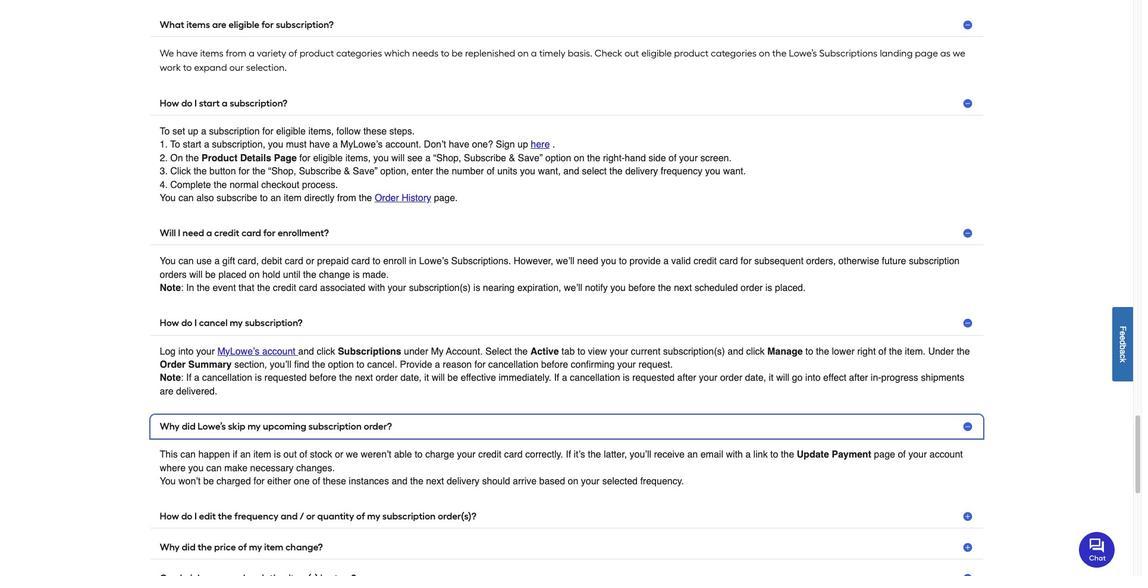 Task type: describe. For each thing, give the bounding box(es) containing it.
1 vertical spatial items,
[[346, 153, 371, 164]]

why did the price of my item change? button
[[150, 536, 984, 560]]

and up find
[[298, 346, 314, 357]]

what items are eligible for subscription? button
[[150, 13, 984, 37]]

a inside f e e d b a c k "button"
[[1119, 349, 1128, 354]]

weren't
[[361, 449, 392, 460]]

of left stock
[[300, 449, 308, 460]]

product
[[202, 153, 238, 164]]

cancel
[[199, 317, 228, 329]]

subscription inside you can use a gift card, debit card or prepaid card to enroll in lowe's subscriptions. however, we'll need you to provide a valid credit card for subsequent orders, otherwise future subscription orders will be placed on hold until the change is made. note : in the event that the credit card associated with your subscription(s) is nearing expiration, we'll notify you before the next scheduled order is placed.
[[909, 256, 960, 267]]

my
[[431, 346, 444, 357]]

credit up should
[[478, 449, 502, 460]]

want,
[[538, 166, 561, 177]]

you for you won't be charged for either one of these instances and the next delivery should arrive based on your selected frequency.
[[160, 476, 176, 487]]

charge
[[426, 449, 455, 460]]

units
[[498, 166, 518, 177]]

here link
[[531, 140, 550, 150]]

a left timely
[[531, 48, 537, 59]]

0 vertical spatial we'll
[[556, 256, 575, 267]]

have inside we have items from a variety of product categories which needs to be replenished on a timely basis. check out eligible product categories on the lowe's subscriptions landing page as we work to expand our selection.
[[176, 48, 198, 59]]

1 e from the top
[[1119, 331, 1128, 336]]

either
[[267, 476, 291, 487]]

for inside button
[[263, 227, 276, 239]]

lowe's inside we have items from a variety of product categories which needs to be replenished on a timely basis. check out eligible product categories on the lowe's subscriptions landing page as we work to expand our selection.
[[789, 48, 817, 59]]

1 vertical spatial subscribe
[[299, 166, 341, 177]]

skip
[[228, 421, 246, 432]]

select
[[582, 166, 607, 177]]

lowe's inside button
[[198, 421, 226, 432]]

a inside the how do i start a subscription? button
[[222, 97, 228, 109]]

did for the
[[182, 542, 196, 553]]

under
[[404, 346, 429, 357]]

for inside the log into your mylowe's account and click subscriptions under my account. select the active tab to view your current subscription(s) and click manage to the lower right of the item. under the order summary section, you'll find the option to cancel. provide a reason for cancellation before confirming your request.
[[475, 359, 486, 370]]

option inside the log into your mylowe's account and click subscriptions under my account. select the active tab to view your current subscription(s) and click manage to the lower right of the item. under the order summary section, you'll find the option to cancel. provide a reason for cancellation before confirming your request.
[[328, 359, 354, 370]]

a left the link
[[746, 449, 751, 460]]

0 horizontal spatial "shop,
[[268, 166, 296, 177]]

or for prepaid
[[306, 256, 315, 267]]

2 note from the top
[[160, 373, 181, 384]]

a right set
[[201, 126, 206, 137]]

to left provide on the top right
[[619, 256, 627, 267]]

will i need a credit card for enrollment?
[[160, 227, 329, 239]]

to right the tab
[[578, 346, 586, 357]]

order inside you can use a gift card, debit card or prepaid card to enroll in lowe's subscriptions. however, we'll need you to provide a valid credit card for subsequent orders, otherwise future subscription orders will be placed on hold until the change is made. note : in the event that the credit card associated with your subscription(s) is nearing expiration, we'll notify you before the next scheduled order is placed.
[[741, 283, 763, 294]]

2.
[[160, 153, 168, 164]]

a left valid
[[664, 256, 669, 267]]

items inside we have items from a variety of product categories which needs to be replenished on a timely basis. check out eligible product categories on the lowe's subscriptions landing page as we work to expand our selection.
[[200, 48, 224, 59]]

otherwise
[[839, 256, 880, 267]]

also
[[197, 193, 214, 204]]

be right won't
[[203, 476, 214, 487]]

1 vertical spatial &
[[344, 166, 350, 177]]

you inside page of your account where you can make necessary changes.
[[188, 463, 204, 474]]

note inside you can use a gift card, debit card or prepaid card to enroll in lowe's subscriptions. however, we'll need you to provide a valid credit card for subsequent orders, otherwise future subscription orders will be placed on hold until the change is made. note : in the event that the credit card associated with your subscription(s) is nearing expiration, we'll notify you before the next scheduled order is placed.
[[160, 283, 181, 294]]

2 categories from the left
[[711, 48, 757, 59]]

find
[[294, 359, 310, 370]]

you won't be charged for either one of these instances and the next delivery should arrive based on your selected frequency.
[[160, 476, 684, 487]]

you down screen.
[[706, 166, 721, 177]]

k
[[1119, 358, 1128, 362]]

able
[[394, 449, 412, 460]]

0 horizontal spatial cancellation
[[202, 373, 252, 384]]

delivered.
[[176, 386, 218, 397]]

hold
[[262, 270, 281, 280]]

however,
[[514, 256, 554, 267]]

a down the follow
[[333, 140, 338, 150]]

why for why did lowe's skip my upcoming subscription order?
[[160, 421, 180, 432]]

to right the link
[[771, 449, 779, 460]]

in
[[409, 256, 417, 267]]

plus filled image for why did the price of my item change?
[[962, 542, 974, 553]]

option inside to set up a subscription for eligible items, follow these steps. 1. to start a subscription, you must have a mylowe's account. don't have one? sign up here . 2. on the product details page for eligible items, you will see a "shop, subscribe & save" option on the right-hand side of your screen. 3. click the button for the "shop, subscribe & save" option, enter the number of units you want, and select the delivery frequency you want. 4. complete the normal checkout process. you can also subscribe to an item directly from the order history page.
[[546, 153, 572, 164]]

a left the gift
[[215, 256, 220, 267]]

0 vertical spatial save"
[[518, 153, 543, 164]]

: if a cancellation is requested before the next order date, it will be effective immediately. if a cancellation is requested after your order date, it will go into effect after in-progress shipments are delivered.
[[160, 373, 965, 397]]

i inside button
[[178, 227, 180, 239]]

you inside to set up a subscription for eligible items, follow these steps. 1. to start a subscription, you must have a mylowe's account. don't have one? sign up here . 2. on the product details page for eligible items, you will see a "shop, subscribe & save" option on the right-hand side of your screen. 3. click the button for the "shop, subscribe & save" option, enter the number of units you want, and select the delivery frequency you want. 4. complete the normal checkout process. you can also subscribe to an item directly from the order history page.
[[160, 193, 176, 204]]

you up page on the top left
[[268, 140, 284, 150]]

effect
[[824, 373, 847, 384]]

1 vertical spatial up
[[518, 140, 528, 150]]

why did lowe's skip my upcoming subscription order?
[[160, 421, 392, 432]]

a right the see
[[425, 153, 431, 164]]

a down the log into your mylowe's account and click subscriptions under my account. select the active tab to view your current subscription(s) and click manage to the lower right of the item. under the order summary section, you'll find the option to cancel. provide a reason for cancellation before confirming your request.
[[562, 373, 568, 384]]

2 e from the top
[[1119, 336, 1128, 340]]

1 vertical spatial item
[[254, 449, 272, 460]]

2 click from the left
[[747, 346, 765, 357]]

enrollment?
[[278, 227, 329, 239]]

my right price at left
[[249, 542, 262, 553]]

subsequent
[[755, 256, 804, 267]]

will down reason
[[432, 373, 445, 384]]

i for start
[[195, 97, 197, 109]]

lowe's inside you can use a gift card, debit card or prepaid card to enroll in lowe's subscriptions. however, we'll need you to provide a valid credit card for subsequent orders, otherwise future subscription orders will be placed on hold until the change is made. note : in the event that the credit card associated with your subscription(s) is nearing expiration, we'll notify you before the next scheduled order is placed.
[[419, 256, 449, 267]]

will i need a credit card for enrollment? button
[[150, 222, 984, 245]]

active
[[531, 346, 559, 357]]

for up normal
[[239, 166, 250, 177]]

provide
[[400, 359, 432, 370]]

your inside to set up a subscription for eligible items, follow these steps. 1. to start a subscription, you must have a mylowe's account. don't have one? sign up here . 2. on the product details page for eligible items, you will see a "shop, subscribe & save" option on the right-hand side of your screen. 3. click the button for the "shop, subscribe & save" option, enter the number of units you want, and select the delivery frequency you want. 4. complete the normal checkout process. you can also subscribe to an item directly from the order history page.
[[680, 153, 698, 164]]

subscribe
[[217, 193, 257, 204]]

i for edit
[[195, 511, 197, 522]]

be inside : if a cancellation is requested before the next order date, it will be effective immediately. if a cancellation is requested after your order date, it will go into effect after in-progress shipments are delivered.
[[448, 373, 458, 384]]

minus filled image for how do i cancel my subscription?
[[962, 317, 974, 329]]

cancel.
[[367, 359, 397, 370]]

be inside you can use a gift card, debit card or prepaid card to enroll in lowe's subscriptions. however, we'll need you to provide a valid credit card for subsequent orders, otherwise future subscription orders will be placed on hold until the change is made. note : in the event that the credit card associated with your subscription(s) is nearing expiration, we'll notify you before the next scheduled order is placed.
[[205, 270, 216, 280]]

0 vertical spatial to
[[160, 126, 170, 137]]

1 vertical spatial to
[[170, 140, 180, 150]]

card down until
[[299, 283, 318, 294]]

out inside we have items from a variety of product categories which needs to be replenished on a timely basis. check out eligible product categories on the lowe's subscriptions landing page as we work to expand our selection.
[[625, 48, 639, 59]]

account inside the log into your mylowe's account and click subscriptions under my account. select the active tab to view your current subscription(s) and click manage to the lower right of the item. under the order summary section, you'll find the option to cancel. provide a reason for cancellation before confirming your request.
[[262, 346, 296, 357]]

: inside : if a cancellation is requested before the next order date, it will be effective immediately. if a cancellation is requested after your order date, it will go into effect after in-progress shipments are delivered.
[[181, 373, 184, 384]]

made.
[[363, 270, 389, 280]]

directly
[[305, 193, 335, 204]]

will left go
[[777, 373, 790, 384]]

2 product from the left
[[675, 48, 709, 59]]

cancellation inside the log into your mylowe's account and click subscriptions under my account. select the active tab to view your current subscription(s) and click manage to the lower right of the item. under the order summary section, you'll find the option to cancel. provide a reason for cancellation before confirming your request.
[[489, 359, 539, 370]]

notify
[[585, 283, 608, 294]]

change?
[[286, 542, 323, 553]]

in
[[186, 283, 194, 294]]

of inside how do i edit the frequency and / or quantity of my subscription order(s)? button
[[356, 511, 365, 522]]

0 horizontal spatial save"
[[353, 166, 378, 177]]

orders,
[[807, 256, 836, 267]]

log
[[160, 346, 176, 357]]

can right this
[[180, 449, 196, 460]]

use
[[197, 256, 212, 267]]

1 click from the left
[[317, 346, 335, 357]]

/
[[300, 511, 304, 522]]

necessary
[[250, 463, 294, 474]]

for inside you can use a gift card, debit card or prepaid card to enroll in lowe's subscriptions. however, we'll need you to provide a valid credit card for subsequent orders, otherwise future subscription orders will be placed on hold until the change is made. note : in the event that the credit card associated with your subscription(s) is nearing expiration, we'll notify you before the next scheduled order is placed.
[[741, 256, 752, 267]]

d
[[1119, 340, 1128, 345]]

a up 'product'
[[204, 140, 209, 150]]

receive
[[654, 449, 685, 460]]

chat invite button image
[[1080, 532, 1116, 568]]

for up "details"
[[262, 126, 274, 137]]

0 vertical spatial items,
[[309, 126, 334, 137]]

mylowe's inside the log into your mylowe's account and click subscriptions under my account. select the active tab to view your current subscription(s) and click manage to the lower right of the item. under the order summary section, you'll find the option to cancel. provide a reason for cancellation before confirming your request.
[[218, 346, 260, 357]]

and inside to set up a subscription for eligible items, follow these steps. 1. to start a subscription, you must have a mylowe's account. don't have one? sign up here . 2. on the product details page for eligible items, you will see a "shop, subscribe & save" option on the right-hand side of your screen. 3. click the button for the "shop, subscribe & save" option, enter the number of units you want, and select the delivery frequency you want. 4. complete the normal checkout process. you can also subscribe to an item directly from the order history page.
[[564, 166, 580, 177]]

will inside to set up a subscription for eligible items, follow these steps. 1. to start a subscription, you must have a mylowe's account. don't have one? sign up here . 2. on the product details page for eligible items, you will see a "shop, subscribe & save" option on the right-hand side of your screen. 3. click the button for the "shop, subscribe & save" option, enter the number of units you want, and select the delivery frequency you want. 4. complete the normal checkout process. you can also subscribe to an item directly from the order history page.
[[392, 153, 405, 164]]

card inside button
[[242, 227, 261, 239]]

account.
[[446, 346, 483, 357]]

start inside button
[[199, 97, 220, 109]]

page of your account where you can make necessary changes.
[[160, 449, 964, 474]]

card up arrive
[[504, 449, 523, 460]]

subscription? for how do i cancel my subscription?
[[245, 317, 303, 329]]

history
[[402, 193, 432, 204]]

order inside to set up a subscription for eligible items, follow these steps. 1. to start a subscription, you must have a mylowe's account. don't have one? sign up here . 2. on the product details page for eligible items, you will see a "shop, subscribe & save" option on the right-hand side of your screen. 3. click the button for the "shop, subscribe & save" option, enter the number of units you want, and select the delivery frequency you want. 4. complete the normal checkout process. you can also subscribe to an item directly from the order history page.
[[375, 193, 399, 204]]

order?
[[364, 421, 392, 432]]

to right the 'work'
[[183, 62, 192, 73]]

on inside you can use a gift card, debit card or prepaid card to enroll in lowe's subscriptions. however, we'll need you to provide a valid credit card for subsequent orders, otherwise future subscription orders will be placed on hold until the change is made. note : in the event that the credit card associated with your subscription(s) is nearing expiration, we'll notify you before the next scheduled order is placed.
[[249, 270, 260, 280]]

you for you can use a gift card, debit card or prepaid card to enroll in lowe's subscriptions. however, we'll need you to provide a valid credit card for subsequent orders, otherwise future subscription orders will be placed on hold until the change is made. note : in the event that the credit card associated with your subscription(s) is nearing expiration, we'll notify you before the next scheduled order is placed.
[[160, 256, 176, 267]]

payment
[[832, 449, 872, 460]]

log into your mylowe's account and click subscriptions under my account. select the active tab to view your current subscription(s) and click manage to the lower right of the item. under the order summary section, you'll find the option to cancel. provide a reason for cancellation before confirming your request.
[[160, 346, 971, 370]]

item inside to set up a subscription for eligible items, follow these steps. 1. to start a subscription, you must have a mylowe's account. don't have one? sign up here . 2. on the product details page for eligible items, you will see a "shop, subscribe & save" option on the right-hand side of your screen. 3. click the button for the "shop, subscribe & save" option, enter the number of units you want, and select the delivery frequency you want. 4. complete the normal checkout process. you can also subscribe to an item directly from the order history page.
[[284, 193, 302, 204]]

0 horizontal spatial up
[[188, 126, 198, 137]]

summary
[[188, 359, 232, 370]]

of down changes.
[[312, 476, 320, 487]]

effective
[[461, 373, 496, 384]]

page inside we have items from a variety of product categories which needs to be replenished on a timely basis. check out eligible product categories on the lowe's subscriptions landing page as we work to expand our selection.
[[916, 48, 939, 59]]

and inside how do i edit the frequency and / or quantity of my subscription order(s)? button
[[281, 511, 298, 522]]

should
[[482, 476, 510, 487]]

enroll
[[383, 256, 407, 267]]

the inside : if a cancellation is requested before the next order date, it will be effective immediately. if a cancellation is requested after your order date, it will go into effect after in-progress shipments are delivered.
[[339, 373, 353, 384]]

your inside page of your account where you can make necessary changes.
[[909, 449, 928, 460]]

my down instances
[[367, 511, 381, 522]]

minus filled image for why did lowe's skip my upcoming subscription order?
[[962, 421, 974, 433]]

before inside you can use a gift card, debit card or prepaid card to enroll in lowe's subscriptions. however, we'll need you to provide a valid credit card for subsequent orders, otherwise future subscription orders will be placed on hold until the change is made. note : in the event that the credit card associated with your subscription(s) is nearing expiration, we'll notify you before the next scheduled order is placed.
[[629, 283, 656, 294]]

subscription down you won't be charged for either one of these instances and the next delivery should arrive based on your selected frequency.
[[383, 511, 436, 522]]

minus filled image for will i need a credit card for enrollment?
[[962, 227, 974, 239]]

and down able
[[392, 476, 408, 487]]

1 it from the left
[[424, 373, 429, 384]]

right-
[[603, 153, 625, 164]]

edit
[[199, 511, 216, 522]]

0 horizontal spatial an
[[240, 449, 251, 460]]

credit right valid
[[694, 256, 717, 267]]

in-
[[871, 373, 882, 384]]

be inside we have items from a variety of product categories which needs to be replenished on a timely basis. check out eligible product categories on the lowe's subscriptions landing page as we work to expand our selection.
[[452, 48, 463, 59]]

selected
[[603, 476, 638, 487]]

a up delivered.
[[194, 373, 200, 384]]

order inside the log into your mylowe's account and click subscriptions under my account. select the active tab to view your current subscription(s) and click manage to the lower right of the item. under the order summary section, you'll find the option to cancel. provide a reason for cancellation before confirming your request.
[[160, 359, 186, 370]]

you up notify
[[601, 256, 617, 267]]

for down necessary
[[254, 476, 265, 487]]

1 horizontal spatial "shop,
[[433, 153, 462, 164]]

4.
[[160, 180, 168, 190]]

steps.
[[390, 126, 415, 137]]

future
[[882, 256, 907, 267]]

change
[[319, 270, 350, 280]]

set
[[173, 126, 185, 137]]

eligible inside button
[[229, 19, 260, 30]]

account inside page of your account where you can make necessary changes.
[[930, 449, 964, 460]]

card up scheduled
[[720, 256, 738, 267]]

are inside button
[[212, 19, 227, 30]]

1 product from the left
[[300, 48, 334, 59]]

why for why did the price of my item change?
[[160, 542, 180, 553]]

1 horizontal spatial &
[[509, 153, 515, 164]]

frequency inside to set up a subscription for eligible items, follow these steps. 1. to start a subscription, you must have a mylowe's account. don't have one? sign up here . 2. on the product details page for eligible items, you will see a "shop, subscribe & save" option on the right-hand side of your screen. 3. click the button for the "shop, subscribe & save" option, enter the number of units you want, and select the delivery frequency you want. 4. complete the normal checkout process. you can also subscribe to an item directly from the order history page.
[[661, 166, 703, 177]]

account.
[[385, 140, 421, 150]]

to up made.
[[373, 256, 381, 267]]

variety
[[257, 48, 286, 59]]

order history link
[[375, 193, 432, 204]]

where
[[160, 463, 186, 474]]

did for lowe's
[[182, 421, 196, 432]]

next inside you can use a gift card, debit card or prepaid card to enroll in lowe's subscriptions. however, we'll need you to provide a valid credit card for subsequent orders, otherwise future subscription orders will be placed on hold until the change is made. note : in the event that the credit card associated with your subscription(s) is nearing expiration, we'll notify you before the next scheduled order is placed.
[[674, 283, 692, 294]]

card up until
[[285, 256, 303, 267]]

your inside : if a cancellation is requested before the next order date, it will be effective immediately. if a cancellation is requested after your order date, it will go into effect after in-progress shipments are delivered.
[[699, 373, 718, 384]]

want.
[[724, 166, 746, 177]]

1 horizontal spatial have
[[309, 140, 330, 150]]

of inside the log into your mylowe's account and click subscriptions under my account. select the active tab to view your current subscription(s) and click manage to the lower right of the item. under the order summary section, you'll find the option to cancel. provide a reason for cancellation before confirming your request.
[[879, 346, 887, 357]]

1 vertical spatial we'll
[[564, 283, 583, 294]]

card up made.
[[352, 256, 370, 267]]

item inside button
[[264, 542, 284, 553]]

frequency inside button
[[235, 511, 279, 522]]

of right side
[[669, 153, 677, 164]]

for inside button
[[262, 19, 274, 30]]

1 horizontal spatial if
[[554, 373, 560, 384]]

my right cancel
[[230, 317, 243, 329]]

0 horizontal spatial out
[[284, 449, 297, 460]]

need inside will i need a credit card for enrollment? button
[[183, 227, 204, 239]]

1 requested from the left
[[265, 373, 307, 384]]

1 date, from the left
[[401, 373, 422, 384]]

to set up a subscription for eligible items, follow these steps. 1. to start a subscription, you must have a mylowe's account. don't have one? sign up here . 2. on the product details page for eligible items, you will see a "shop, subscribe & save" option on the right-hand side of your screen. 3. click the button for the "shop, subscribe & save" option, enter the number of units you want, and select the delivery frequency you want. 4. complete the normal checkout process. you can also subscribe to an item directly from the order history page.
[[160, 126, 746, 204]]

complete
[[170, 180, 211, 190]]

1 horizontal spatial you'll
[[630, 449, 652, 460]]

upcoming
[[263, 421, 307, 432]]

0 vertical spatial subscribe
[[464, 153, 507, 164]]

we have items from a variety of product categories which needs to be replenished on a timely basis. check out eligible product categories on the lowe's subscriptions landing page as we work to expand our selection.
[[160, 48, 966, 73]]

basis.
[[568, 48, 593, 59]]

subscriptions inside the log into your mylowe's account and click subscriptions under my account. select the active tab to view your current subscription(s) and click manage to the lower right of the item. under the order summary section, you'll find the option to cancel. provide a reason for cancellation before confirming your request.
[[338, 346, 402, 357]]

landing
[[880, 48, 913, 59]]



Task type: vqa. For each thing, say whether or not it's contained in the screenshot.
the bottommost need
yes



Task type: locate. For each thing, give the bounding box(es) containing it.
product
[[300, 48, 334, 59], [675, 48, 709, 59]]

2 do from the top
[[181, 317, 193, 329]]

1 vertical spatial "shop,
[[268, 166, 296, 177]]

note
[[160, 283, 181, 294], [160, 373, 181, 384]]

of left units
[[487, 166, 495, 177]]

1 vertical spatial subscription?
[[230, 97, 288, 109]]

3.
[[160, 166, 168, 177]]

have right "must"
[[309, 140, 330, 150]]

subscription(s)
[[409, 283, 471, 294], [664, 346, 725, 357]]

1 why from the top
[[160, 421, 180, 432]]

0 horizontal spatial frequency
[[235, 511, 279, 522]]

1 vertical spatial or
[[335, 449, 343, 460]]

you inside you can use a gift card, debit card or prepaid card to enroll in lowe's subscriptions. however, we'll need you to provide a valid credit card for subsequent orders, otherwise future subscription orders will be placed on hold until the change is made. note : in the event that the credit card associated with your subscription(s) is nearing expiration, we'll notify you before the next scheduled order is placed.
[[160, 256, 176, 267]]

mylowe's account link
[[218, 346, 298, 357]]

plus filled image
[[962, 511, 974, 522], [962, 542, 974, 553], [962, 572, 974, 576]]

0 horizontal spatial next
[[355, 373, 373, 384]]

1 how from the top
[[160, 97, 179, 109]]

or right /
[[306, 511, 315, 522]]

subscription? up mylowe's account link in the left of the page
[[245, 317, 303, 329]]

2 how from the top
[[160, 317, 179, 329]]

did down delivered.
[[182, 421, 196, 432]]

0 vertical spatial order
[[375, 193, 399, 204]]

2 it from the left
[[769, 373, 774, 384]]

1 plus filled image from the top
[[962, 511, 974, 522]]

2 horizontal spatial before
[[629, 283, 656, 294]]

need
[[183, 227, 204, 239], [577, 256, 599, 267]]

these right the follow
[[364, 126, 387, 137]]

1 vertical spatial with
[[726, 449, 743, 460]]

3 do from the top
[[181, 511, 193, 522]]

click
[[170, 166, 191, 177]]

it left go
[[769, 373, 774, 384]]

2 horizontal spatial lowe's
[[789, 48, 817, 59]]

subscription,
[[212, 140, 266, 150]]

the
[[773, 48, 787, 59], [186, 153, 199, 164], [587, 153, 601, 164], [194, 166, 207, 177], [252, 166, 266, 177], [436, 166, 449, 177], [610, 166, 623, 177], [214, 180, 227, 190], [359, 193, 372, 204], [303, 270, 317, 280], [197, 283, 210, 294], [257, 283, 270, 294], [658, 283, 672, 294], [515, 346, 528, 357], [817, 346, 830, 357], [890, 346, 903, 357], [957, 346, 971, 357], [312, 359, 325, 370], [339, 373, 353, 384], [588, 449, 601, 460], [781, 449, 795, 460], [410, 476, 424, 487], [218, 511, 232, 522], [198, 542, 212, 553]]

on inside to set up a subscription for eligible items, follow these steps. 1. to start a subscription, you must have a mylowe's account. don't have one? sign up here . 2. on the product details page for eligible items, you will see a "shop, subscribe & save" option on the right-hand side of your screen. 3. click the button for the "shop, subscribe & save" option, enter the number of units you want, and select the delivery frequency you want. 4. complete the normal checkout process. you can also subscribe to an item directly from the order history page.
[[574, 153, 585, 164]]

0 horizontal spatial it
[[424, 373, 429, 384]]

& down the follow
[[344, 166, 350, 177]]

items inside button
[[187, 19, 210, 30]]

1 horizontal spatial out
[[625, 48, 639, 59]]

0 horizontal spatial you'll
[[270, 359, 292, 370]]

how do i edit the frequency and / or quantity of my subscription order(s)? button
[[150, 505, 984, 529]]

0 horizontal spatial subscriptions
[[338, 346, 402, 357]]

to right needs
[[441, 48, 450, 59]]

and left manage
[[728, 346, 744, 357]]

1 vertical spatial account
[[930, 449, 964, 460]]

how do i edit the frequency and / or quantity of my subscription order(s)?
[[160, 511, 477, 522]]

scheduled
[[695, 283, 738, 294]]

0 horizontal spatial categories
[[336, 48, 382, 59]]

1 horizontal spatial subscriptions
[[820, 48, 878, 59]]

subscription? for what items are eligible for subscription?
[[276, 19, 334, 30]]

we'll down will i need a credit card for enrollment? button on the top
[[556, 256, 575, 267]]

the inside we have items from a variety of product categories which needs to be replenished on a timely basis. check out eligible product categories on the lowe's subscriptions landing page as we work to expand our selection.
[[773, 48, 787, 59]]

2 vertical spatial item
[[264, 542, 284, 553]]

are
[[212, 19, 227, 30], [160, 386, 174, 397]]

1 horizontal spatial next
[[426, 476, 444, 487]]

mylowe's inside to set up a subscription for eligible items, follow these steps. 1. to start a subscription, you must have a mylowe's account. don't have one? sign up here . 2. on the product details page for eligible items, you will see a "shop, subscribe & save" option on the right-hand side of your screen. 3. click the button for the "shop, subscribe & save" option, enter the number of units you want, and select the delivery frequency you want. 4. complete the normal checkout process. you can also subscribe to an item directly from the order history page.
[[341, 140, 383, 150]]

0 horizontal spatial delivery
[[447, 476, 480, 487]]

1 horizontal spatial are
[[212, 19, 227, 30]]

option,
[[381, 166, 409, 177]]

it
[[424, 373, 429, 384], [769, 373, 774, 384]]

3 how from the top
[[160, 511, 179, 522]]

right
[[858, 346, 876, 357]]

select
[[486, 346, 512, 357]]

you up option,
[[374, 153, 389, 164]]

3 you from the top
[[160, 476, 176, 487]]

2 minus filled image from the top
[[962, 317, 974, 329]]

we right as
[[953, 48, 966, 59]]

delivery inside to set up a subscription for eligible items, follow these steps. 1. to start a subscription, you must have a mylowe's account. don't have one? sign up here . 2. on the product details page for eligible items, you will see a "shop, subscribe & save" option on the right-hand side of your screen. 3. click the button for the "shop, subscribe & save" option, enter the number of units you want, and select the delivery frequency you want. 4. complete the normal checkout process. you can also subscribe to an item directly from the order history page.
[[626, 166, 658, 177]]

minus filled image
[[962, 97, 974, 109], [962, 317, 974, 329], [962, 421, 974, 433]]

0 vertical spatial note
[[160, 283, 181, 294]]

stock
[[310, 449, 332, 460]]

your inside you can use a gift card, debit card or prepaid card to enroll in lowe's subscriptions. however, we'll need you to provide a valid credit card for subsequent orders, otherwise future subscription orders will be placed on hold until the change is made. note : in the event that the credit card associated with your subscription(s) is nearing expiration, we'll notify you before the next scheduled order is placed.
[[388, 283, 406, 294]]

eligible up "must"
[[276, 126, 306, 137]]

did left price at left
[[182, 542, 196, 553]]

0 horizontal spatial option
[[328, 359, 354, 370]]

of inside page of your account where you can make necessary changes.
[[898, 449, 906, 460]]

i
[[195, 97, 197, 109], [178, 227, 180, 239], [195, 317, 197, 329], [195, 511, 197, 522]]

or
[[306, 256, 315, 267], [335, 449, 343, 460], [306, 511, 315, 522]]

do for edit
[[181, 511, 193, 522]]

current
[[631, 346, 661, 357]]

or left prepaid
[[306, 256, 315, 267]]

save" left option,
[[353, 166, 378, 177]]

page.
[[434, 193, 458, 204]]

1 do from the top
[[181, 97, 193, 109]]

subscription(s) inside you can use a gift card, debit card or prepaid card to enroll in lowe's subscriptions. however, we'll need you to provide a valid credit card for subsequent orders, otherwise future subscription orders will be placed on hold until the change is made. note : in the event that the credit card associated with your subscription(s) is nearing expiration, we'll notify you before the next scheduled order is placed.
[[409, 283, 471, 294]]

plus filled image for how do i edit the frequency and / or quantity of my subscription order(s)?
[[962, 511, 974, 522]]

subscription(s) inside the log into your mylowe's account and click subscriptions under my account. select the active tab to view your current subscription(s) and click manage to the lower right of the item. under the order summary section, you'll find the option to cancel. provide a reason for cancellation before confirming your request.
[[664, 346, 725, 357]]

1 vertical spatial order
[[160, 359, 186, 370]]

0 vertical spatial subscriptions
[[820, 48, 878, 59]]

won't
[[179, 476, 201, 487]]

credit down until
[[273, 283, 296, 294]]

1 horizontal spatial into
[[806, 373, 821, 384]]

or for quantity
[[306, 511, 315, 522]]

1 note from the top
[[160, 283, 181, 294]]

1 : from the top
[[181, 283, 184, 294]]

you'll left find
[[270, 359, 292, 370]]

under
[[929, 346, 955, 357]]

2 horizontal spatial an
[[688, 449, 698, 460]]

minus filled image inside how do i cancel my subscription? button
[[962, 317, 974, 329]]

have
[[176, 48, 198, 59], [309, 140, 330, 150], [449, 140, 470, 150]]

0 vertical spatial or
[[306, 256, 315, 267]]

can inside page of your account where you can make necessary changes.
[[206, 463, 222, 474]]

into inside : if a cancellation is requested before the next order date, it will be effective immediately. if a cancellation is requested after your order date, it will go into effect after in-progress shipments are delivered.
[[806, 373, 821, 384]]

subscription? up "variety"
[[276, 19, 334, 30]]

note down orders
[[160, 283, 181, 294]]

e up d
[[1119, 331, 1128, 336]]

delivery down hand
[[626, 166, 658, 177]]

0 vertical spatial how
[[160, 97, 179, 109]]

do up set
[[181, 97, 193, 109]]

to up the 1.
[[160, 126, 170, 137]]

we
[[953, 48, 966, 59], [346, 449, 358, 460]]

with
[[368, 283, 385, 294], [726, 449, 743, 460]]

3 plus filled image from the top
[[962, 572, 974, 576]]

1 horizontal spatial after
[[850, 373, 869, 384]]

next down charge
[[426, 476, 444, 487]]

i for cancel
[[195, 317, 197, 329]]

a up use
[[206, 227, 212, 239]]

minus filled image
[[962, 19, 974, 31], [962, 227, 974, 239]]

order
[[375, 193, 399, 204], [160, 359, 186, 370]]

2 after from the left
[[850, 373, 869, 384]]

frequency down side
[[661, 166, 703, 177]]

why did the price of my item change?
[[160, 542, 323, 553]]

into inside the log into your mylowe's account and click subscriptions under my account. select the active tab to view your current subscription(s) and click manage to the lower right of the item. under the order summary section, you'll find the option to cancel. provide a reason for cancellation before confirming your request.
[[178, 346, 194, 357]]

order
[[741, 283, 763, 294], [376, 373, 398, 384], [721, 373, 743, 384]]

1 horizontal spatial items,
[[346, 153, 371, 164]]

you right notify
[[611, 283, 626, 294]]

these
[[364, 126, 387, 137], [323, 476, 346, 487]]

1 vertical spatial from
[[337, 193, 356, 204]]

if up delivered.
[[186, 373, 192, 384]]

a down expand
[[222, 97, 228, 109]]

these inside to set up a subscription for eligible items, follow these steps. 1. to start a subscription, you must have a mylowe's account. don't have one? sign up here . 2. on the product details page for eligible items, you will see a "shop, subscribe & save" option on the right-hand side of your screen. 3. click the button for the "shop, subscribe & save" option, enter the number of units you want, and select the delivery frequency you want. 4. complete the normal checkout process. you can also subscribe to an item directly from the order history page.
[[364, 126, 387, 137]]

screen.
[[701, 153, 732, 164]]

you right units
[[520, 166, 536, 177]]

minus filled image for how do i start a subscription?
[[962, 97, 974, 109]]

0 horizontal spatial with
[[368, 283, 385, 294]]

0 vertical spatial up
[[188, 126, 198, 137]]

of inside we have items from a variety of product categories which needs to be replenished on a timely basis. check out eligible product categories on the lowe's subscriptions landing page as we work to expand our selection.
[[289, 48, 297, 59]]

0 horizontal spatial these
[[323, 476, 346, 487]]

charged
[[217, 476, 251, 487]]

minus filled image inside why did lowe's skip my upcoming subscription order? button
[[962, 421, 974, 433]]

price
[[214, 542, 236, 553]]

2 horizontal spatial have
[[449, 140, 470, 150]]

with inside you can use a gift card, debit card or prepaid card to enroll in lowe's subscriptions. however, we'll need you to provide a valid credit card for subsequent orders, otherwise future subscription orders will be placed on hold until the change is made. note : in the event that the credit card associated with your subscription(s) is nearing expiration, we'll notify you before the next scheduled order is placed.
[[368, 283, 385, 294]]

from right directly
[[337, 193, 356, 204]]

.
[[553, 140, 555, 150]]

card up "card,"
[[242, 227, 261, 239]]

0 vertical spatial start
[[199, 97, 220, 109]]

subscription(s) up request.
[[664, 346, 725, 357]]

1 vertical spatial delivery
[[447, 476, 480, 487]]

an inside to set up a subscription for eligible items, follow these steps. 1. to start a subscription, you must have a mylowe's account. don't have one? sign up here . 2. on the product details page for eligible items, you will see a "shop, subscribe & save" option on the right-hand side of your screen. 3. click the button for the "shop, subscribe & save" option, enter the number of units you want, and select the delivery frequency you want. 4. complete the normal checkout process. you can also subscribe to an item directly from the order history page.
[[271, 193, 281, 204]]

up
[[188, 126, 198, 137], [518, 140, 528, 150]]

: up delivered.
[[181, 373, 184, 384]]

2 plus filled image from the top
[[962, 542, 974, 553]]

it's
[[574, 449, 586, 460]]

save"
[[518, 153, 543, 164], [353, 166, 378, 177]]

replenished
[[465, 48, 516, 59]]

subscribe up process.
[[299, 166, 341, 177]]

0 horizontal spatial subscribe
[[299, 166, 341, 177]]

item
[[284, 193, 302, 204], [254, 449, 272, 460], [264, 542, 284, 553]]

we'll left notify
[[564, 283, 583, 294]]

page right payment
[[875, 449, 896, 460]]

1 horizontal spatial need
[[577, 256, 599, 267]]

1 horizontal spatial click
[[747, 346, 765, 357]]

you'll inside the log into your mylowe's account and click subscriptions under my account. select the active tab to view your current subscription(s) and click manage to the lower right of the item. under the order summary section, you'll find the option to cancel. provide a reason for cancellation before confirming your request.
[[270, 359, 292, 370]]

a inside the log into your mylowe's account and click subscriptions under my account. select the active tab to view your current subscription(s) and click manage to the lower right of the item. under the order summary section, you'll find the option to cancel. provide a reason for cancellation before confirming your request.
[[435, 359, 440, 370]]

update
[[797, 449, 830, 460]]

requested
[[265, 373, 307, 384], [633, 373, 675, 384]]

how for how do i start a subscription?
[[160, 97, 179, 109]]

orders
[[160, 270, 187, 280]]

to inside to set up a subscription for eligible items, follow these steps. 1. to start a subscription, you must have a mylowe's account. don't have one? sign up here . 2. on the product details page for eligible items, you will see a "shop, subscribe & save" option on the right-hand side of your screen. 3. click the button for the "shop, subscribe & save" option, enter the number of units you want, and select the delivery frequency you want. 4. complete the normal checkout process. you can also subscribe to an item directly from the order history page.
[[260, 193, 268, 204]]

an left email
[[688, 449, 698, 460]]

before
[[629, 283, 656, 294], [541, 359, 568, 370], [310, 373, 337, 384]]

minus filled image inside the how do i start a subscription? button
[[962, 97, 974, 109]]

for down "must"
[[300, 153, 311, 164]]

will inside you can use a gift card, debit card or prepaid card to enroll in lowe's subscriptions. however, we'll need you to provide a valid credit card for subsequent orders, otherwise future subscription orders will be placed on hold until the change is made. note : in the event that the credit card associated with your subscription(s) is nearing expiration, we'll notify you before the next scheduled order is placed.
[[189, 270, 203, 280]]

: inside you can use a gift card, debit card or prepaid card to enroll in lowe's subscriptions. however, we'll need you to provide a valid credit card for subsequent orders, otherwise future subscription orders will be placed on hold until the change is made. note : in the event that the credit card associated with your subscription(s) is nearing expiration, we'll notify you before the next scheduled order is placed.
[[181, 283, 184, 294]]

before inside the log into your mylowe's account and click subscriptions under my account. select the active tab to view your current subscription(s) and click manage to the lower right of the item. under the order summary section, you'll find the option to cancel. provide a reason for cancellation before confirming your request.
[[541, 359, 568, 370]]

why did lowe's skip my upcoming subscription order? button
[[150, 415, 984, 439]]

1 horizontal spatial page
[[916, 48, 939, 59]]

need inside you can use a gift card, debit card or prepaid card to enroll in lowe's subscriptions. however, we'll need you to provide a valid credit card for subsequent orders, otherwise future subscription orders will be placed on hold until the change is made. note : in the event that the credit card associated with your subscription(s) is nearing expiration, we'll notify you before the next scheduled order is placed.
[[577, 256, 599, 267]]

needs
[[412, 48, 439, 59]]

0 horizontal spatial before
[[310, 373, 337, 384]]

2 did from the top
[[182, 542, 196, 553]]

save" down here link
[[518, 153, 543, 164]]

1 minus filled image from the top
[[962, 97, 974, 109]]

1 minus filled image from the top
[[962, 19, 974, 31]]

0 horizontal spatial account
[[262, 346, 296, 357]]

minus filled image for what items are eligible for subscription?
[[962, 19, 974, 31]]

eligible up process.
[[313, 153, 343, 164]]

frequency
[[661, 166, 703, 177], [235, 511, 279, 522]]

delivery left should
[[447, 476, 480, 487]]

from inside we have items from a variety of product categories which needs to be replenished on a timely basis. check out eligible product categories on the lowe's subscriptions landing page as we work to expand our selection.
[[226, 48, 246, 59]]

do
[[181, 97, 193, 109], [181, 317, 193, 329], [181, 511, 193, 522]]

your
[[680, 153, 698, 164], [388, 283, 406, 294], [196, 346, 215, 357], [610, 346, 629, 357], [618, 359, 636, 370], [699, 373, 718, 384], [457, 449, 476, 460], [909, 449, 928, 460], [581, 476, 600, 487]]

don't
[[424, 140, 446, 150]]

changes.
[[296, 463, 335, 474]]

1 vertical spatial do
[[181, 317, 193, 329]]

1 horizontal spatial order
[[375, 193, 399, 204]]

normal
[[230, 180, 259, 190]]

can inside you can use a gift card, debit card or prepaid card to enroll in lowe's subscriptions. however, we'll need you to provide a valid credit card for subsequent orders, otherwise future subscription orders will be placed on hold until the change is made. note : in the event that the credit card associated with your subscription(s) is nearing expiration, we'll notify you before the next scheduled order is placed.
[[179, 256, 194, 267]]

click
[[317, 346, 335, 357], [747, 346, 765, 357]]

do for cancel
[[181, 317, 193, 329]]

of
[[289, 48, 297, 59], [669, 153, 677, 164], [487, 166, 495, 177], [879, 346, 887, 357], [300, 449, 308, 460], [898, 449, 906, 460], [312, 476, 320, 487], [356, 511, 365, 522], [238, 542, 247, 553]]

"shop, down the don't
[[433, 153, 462, 164]]

0 vertical spatial mylowe's
[[341, 140, 383, 150]]

2 requested from the left
[[633, 373, 675, 384]]

do for start
[[181, 97, 193, 109]]

0 horizontal spatial are
[[160, 386, 174, 397]]

0 vertical spatial you
[[160, 193, 176, 204]]

requested down request.
[[633, 373, 675, 384]]

1 vertical spatial why
[[160, 542, 180, 553]]

1 you from the top
[[160, 193, 176, 204]]

do left edit
[[181, 511, 193, 522]]

are inside : if a cancellation is requested before the next order date, it will be effective immediately. if a cancellation is requested after your order date, it will go into effect after in-progress shipments are delivered.
[[160, 386, 174, 397]]

we
[[160, 48, 174, 59]]

1 horizontal spatial from
[[337, 193, 356, 204]]

1 horizontal spatial product
[[675, 48, 709, 59]]

1 categories from the left
[[336, 48, 382, 59]]

will up in
[[189, 270, 203, 280]]

1 vertical spatial lowe's
[[419, 256, 449, 267]]

for up effective
[[475, 359, 486, 370]]

1 vertical spatial mylowe's
[[218, 346, 260, 357]]

why up this
[[160, 421, 180, 432]]

work
[[160, 62, 181, 73]]

1 vertical spatial are
[[160, 386, 174, 397]]

f e e d b a c k
[[1119, 326, 1128, 362]]

eligible inside we have items from a variety of product categories which needs to be replenished on a timely basis. check out eligible product categories on the lowe's subscriptions landing page as we work to expand our selection.
[[642, 48, 672, 59]]

how do i cancel my subscription?
[[160, 317, 303, 329]]

1 vertical spatial you
[[160, 256, 176, 267]]

my right skip
[[248, 421, 261, 432]]

associated
[[320, 283, 366, 294]]

until
[[283, 270, 301, 280]]

1 vertical spatial minus filled image
[[962, 317, 974, 329]]

1 horizontal spatial it
[[769, 373, 774, 384]]

minus filled image inside will i need a credit card for enrollment? button
[[962, 227, 974, 239]]

plus filled image inside how do i edit the frequency and / or quantity of my subscription order(s)? button
[[962, 511, 974, 522]]

how up log
[[160, 317, 179, 329]]

2 vertical spatial lowe's
[[198, 421, 226, 432]]

1 after from the left
[[678, 373, 697, 384]]

1 vertical spatial need
[[577, 256, 599, 267]]

you down 4.
[[160, 193, 176, 204]]

0 vertical spatial with
[[368, 283, 385, 294]]

1 vertical spatial subscription(s)
[[664, 346, 725, 357]]

do left cancel
[[181, 317, 193, 329]]

0 vertical spatial out
[[625, 48, 639, 59]]

1 horizontal spatial delivery
[[626, 166, 658, 177]]

checkout
[[261, 180, 300, 190]]

placed.
[[775, 283, 806, 294]]

minus filled image inside what items are eligible for subscription? button
[[962, 19, 974, 31]]

2 vertical spatial minus filled image
[[962, 421, 974, 433]]

can down happen at the left bottom of page
[[206, 463, 222, 474]]

enter
[[412, 166, 433, 177]]

subscriptions inside we have items from a variety of product categories which needs to be replenished on a timely basis. check out eligible product categories on the lowe's subscriptions landing page as we work to expand our selection.
[[820, 48, 878, 59]]

2 vertical spatial do
[[181, 511, 193, 522]]

0 horizontal spatial have
[[176, 48, 198, 59]]

from inside to set up a subscription for eligible items, follow these steps. 1. to start a subscription, you must have a mylowe's account. don't have one? sign up here . 2. on the product details page for eligible items, you will see a "shop, subscribe & save" option on the right-hand side of your screen. 3. click the button for the "shop, subscribe & save" option, enter the number of units you want, and select the delivery frequency you want. 4. complete the normal checkout process. you can also subscribe to an item directly from the order history page.
[[337, 193, 356, 204]]

2 : from the top
[[181, 373, 184, 384]]

1 did from the top
[[182, 421, 196, 432]]

start inside to set up a subscription for eligible items, follow these steps. 1. to start a subscription, you must have a mylowe's account. don't have one? sign up here . 2. on the product details page for eligible items, you will see a "shop, subscribe & save" option on the right-hand side of your screen. 3. click the button for the "shop, subscribe & save" option, enter the number of units you want, and select the delivery frequency you want. 4. complete the normal checkout process. you can also subscribe to an item directly from the order history page.
[[183, 140, 201, 150]]

a left "variety"
[[249, 48, 255, 59]]

subscription? down selection.
[[230, 97, 288, 109]]

2 minus filled image from the top
[[962, 227, 974, 239]]

why
[[160, 421, 180, 432], [160, 542, 180, 553]]

or inside you can use a gift card, debit card or prepaid card to enroll in lowe's subscriptions. however, we'll need you to provide a valid credit card for subsequent orders, otherwise future subscription orders will be placed on hold until the change is made. note : in the event that the credit card associated with your subscription(s) is nearing expiration, we'll notify you before the next scheduled order is placed.
[[306, 256, 315, 267]]

expiration,
[[518, 283, 562, 294]]

credit up the gift
[[214, 227, 239, 239]]

1 horizontal spatial we
[[953, 48, 966, 59]]

what items are eligible for subscription?
[[160, 19, 334, 30]]

how up set
[[160, 97, 179, 109]]

credit inside will i need a credit card for enrollment? button
[[214, 227, 239, 239]]

2 horizontal spatial next
[[674, 283, 692, 294]]

order down log
[[160, 359, 186, 370]]

page inside page of your account where you can make necessary changes.
[[875, 449, 896, 460]]

an
[[271, 193, 281, 204], [240, 449, 251, 460], [688, 449, 698, 460]]

how for how do i edit the frequency and / or quantity of my subscription order(s)?
[[160, 511, 179, 522]]

or right stock
[[335, 449, 343, 460]]

details
[[240, 153, 271, 164]]

these down changes.
[[323, 476, 346, 487]]

you up won't
[[188, 463, 204, 474]]

we inside we have items from a variety of product categories which needs to be replenished on a timely basis. check out eligible product categories on the lowe's subscriptions landing page as we work to expand our selection.
[[953, 48, 966, 59]]

of inside why did the price of my item change? button
[[238, 542, 247, 553]]

0 vertical spatial minus filled image
[[962, 97, 974, 109]]

1 vertical spatial we
[[346, 449, 358, 460]]

0 horizontal spatial click
[[317, 346, 335, 357]]

be
[[452, 48, 463, 59], [205, 270, 216, 280], [448, 373, 458, 384], [203, 476, 214, 487]]

2 horizontal spatial cancellation
[[570, 373, 621, 384]]

frequency up why did the price of my item change?
[[235, 511, 279, 522]]

to left cancel.
[[357, 359, 365, 370]]

i right will
[[178, 227, 180, 239]]

2 horizontal spatial if
[[566, 449, 571, 460]]

selection.
[[246, 62, 287, 73]]

next inside : if a cancellation is requested before the next order date, it will be effective immediately. if a cancellation is requested after your order date, it will go into effect after in-progress shipments are delivered.
[[355, 373, 373, 384]]

1 vertical spatial how
[[160, 317, 179, 329]]

0 horizontal spatial into
[[178, 346, 194, 357]]

1 horizontal spatial mylowe's
[[341, 140, 383, 150]]

0 vertical spatial do
[[181, 97, 193, 109]]

1 horizontal spatial frequency
[[661, 166, 703, 177]]

plus filled image inside why did the price of my item change? button
[[962, 542, 974, 553]]

0 horizontal spatial after
[[678, 373, 697, 384]]

:
[[181, 283, 184, 294], [181, 373, 184, 384]]

up right set
[[188, 126, 198, 137]]

follow
[[337, 126, 361, 137]]

subscription up stock
[[309, 421, 362, 432]]

0 vertical spatial option
[[546, 153, 572, 164]]

0 vertical spatial subscription?
[[276, 19, 334, 30]]

need up notify
[[577, 256, 599, 267]]

that
[[239, 283, 255, 294]]

2 you from the top
[[160, 256, 176, 267]]

if left it's
[[566, 449, 571, 460]]

1 horizontal spatial with
[[726, 449, 743, 460]]

0 horizontal spatial need
[[183, 227, 204, 239]]

2 vertical spatial next
[[426, 476, 444, 487]]

option right find
[[328, 359, 354, 370]]

1 vertical spatial note
[[160, 373, 181, 384]]

page left as
[[916, 48, 939, 59]]

if down the log into your mylowe's account and click subscriptions under my account. select the active tab to view your current subscription(s) and click manage to the lower right of the item. under the order summary section, you'll find the option to cancel. provide a reason for cancellation before confirming your request.
[[554, 373, 560, 384]]

0 horizontal spatial if
[[186, 373, 192, 384]]

1 vertical spatial page
[[875, 449, 896, 460]]

3 minus filled image from the top
[[962, 421, 974, 433]]

2 date, from the left
[[745, 373, 767, 384]]

2 why from the top
[[160, 542, 180, 553]]

into right log
[[178, 346, 194, 357]]

to
[[160, 126, 170, 137], [170, 140, 180, 150]]

0 vertical spatial minus filled image
[[962, 19, 974, 31]]

how for how do i cancel my subscription?
[[160, 317, 179, 329]]

can inside to set up a subscription for eligible items, follow these steps. 1. to start a subscription, you must have a mylowe's account. don't have one? sign up here . 2. on the product details page for eligible items, you will see a "shop, subscribe & save" option on the right-hand side of your screen. 3. click the button for the "shop, subscribe & save" option, enter the number of units you want, and select the delivery frequency you want. 4. complete the normal checkout process. you can also subscribe to an item directly from the order history page.
[[179, 193, 194, 204]]

0 horizontal spatial to
[[160, 126, 170, 137]]

be right needs
[[452, 48, 463, 59]]

0 vertical spatial item
[[284, 193, 302, 204]]

f e e d b a c k button
[[1113, 307, 1134, 381]]

to right manage
[[806, 346, 814, 357]]

link
[[754, 449, 768, 460]]

subscription right future
[[909, 256, 960, 267]]

1 horizontal spatial before
[[541, 359, 568, 370]]

of right price at left
[[238, 542, 247, 553]]

frequency.
[[641, 476, 684, 487]]

a inside will i need a credit card for enrollment? button
[[206, 227, 212, 239]]

1 vertical spatial minus filled image
[[962, 227, 974, 239]]

1 vertical spatial plus filled image
[[962, 542, 974, 553]]

mylowe's up section,
[[218, 346, 260, 357]]

check
[[595, 48, 623, 59]]

or inside how do i edit the frequency and / or quantity of my subscription order(s)? button
[[306, 511, 315, 522]]

subscription? for how do i start a subscription?
[[230, 97, 288, 109]]

to right able
[[415, 449, 423, 460]]

email
[[701, 449, 724, 460]]

subscription inside to set up a subscription for eligible items, follow these steps. 1. to start a subscription, you must have a mylowe's account. don't have one? sign up here . 2. on the product details page for eligible items, you will see a "shop, subscribe & save" option on the right-hand side of your screen. 3. click the button for the "shop, subscribe & save" option, enter the number of units you want, and select the delivery frequency you want. 4. complete the normal checkout process. you can also subscribe to an item directly from the order history page.
[[209, 126, 260, 137]]

0 horizontal spatial we
[[346, 449, 358, 460]]

you'll right latter, at the bottom right of the page
[[630, 449, 652, 460]]

subscription(s) down in
[[409, 283, 471, 294]]

go
[[793, 373, 803, 384]]

0 vertical spatial these
[[364, 126, 387, 137]]

before inside : if a cancellation is requested before the next order date, it will be effective immediately. if a cancellation is requested after your order date, it will go into effect after in-progress shipments are delivered.
[[310, 373, 337, 384]]



